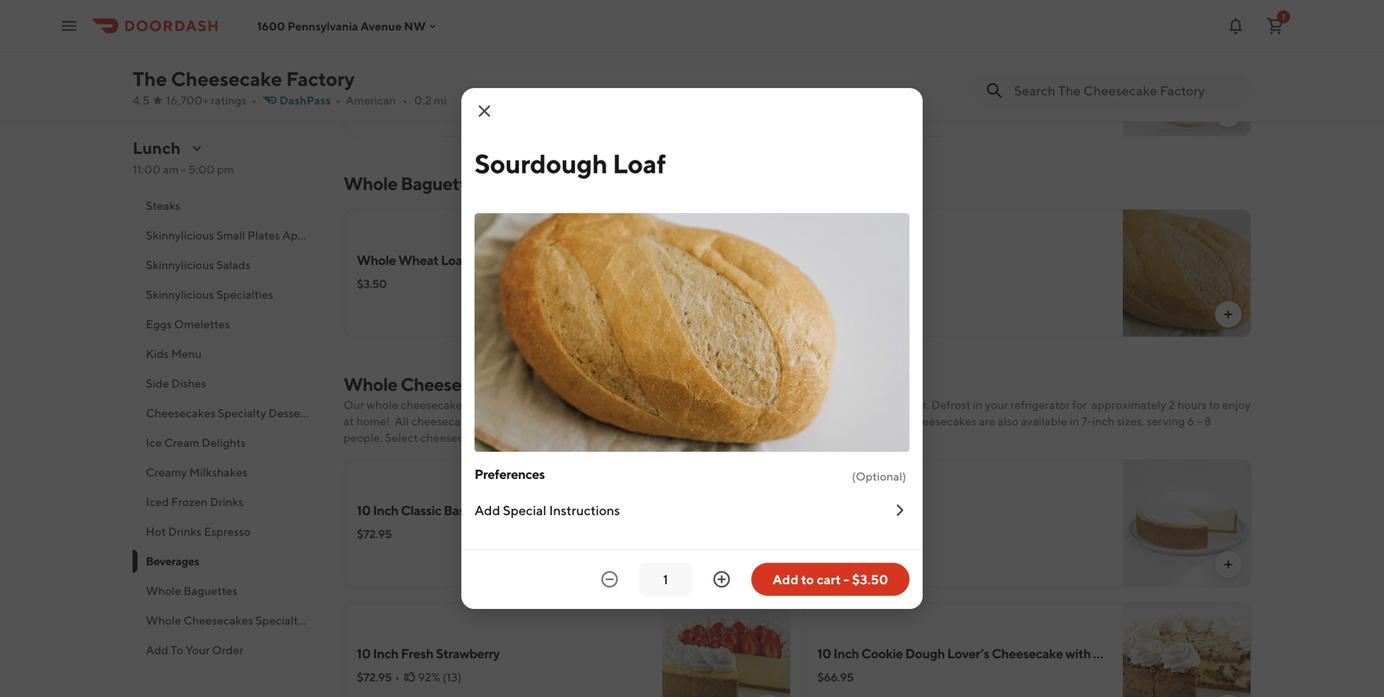 Task type: locate. For each thing, give the bounding box(es) containing it.
whole baguettes
[[344, 173, 483, 194], [146, 585, 237, 598]]

1 horizontal spatial serving
[[699, 415, 737, 428]]

1 horizontal spatial loaf
[[613, 148, 666, 179]]

factory inside 'button'
[[146, 169, 185, 183]]

1 horizontal spatial $3.50
[[817, 277, 847, 291]]

come down specialty
[[490, 431, 519, 445]]

10 for 10 inch classic basque cheesecake
[[357, 503, 371, 519]]

notification bell image
[[1226, 16, 1246, 36]]

factory
[[286, 67, 355, 91], [146, 169, 185, 183]]

6 down the hours
[[1187, 415, 1194, 428]]

• for dashpass •
[[336, 94, 341, 107]]

and left can
[[688, 398, 708, 412]]

inch up "$66.95"
[[834, 646, 859, 662]]

our up at
[[344, 398, 364, 412]]

• left 92%
[[395, 671, 400, 685]]

2 vertical spatial skinnylicious
[[146, 288, 214, 302]]

• left 0.2
[[403, 94, 408, 107]]

skinnylicious specialties button
[[133, 280, 324, 310]]

10 for 10 inch original
[[817, 503, 831, 519]]

0 horizontal spatial inch
[[565, 431, 587, 445]]

10 left original
[[817, 503, 831, 519]]

skinnylicious for skinnylicious small plates appetizers
[[146, 229, 214, 242]]

hot
[[146, 525, 166, 539]]

10 inch original
[[817, 503, 908, 519]]

whole for loaf
[[357, 253, 396, 268]]

- right am
[[181, 163, 186, 176]]

0 vertical spatial our
[[344, 398, 364, 412]]

0 horizontal spatial are
[[470, 398, 486, 412]]

our down the freezer
[[816, 415, 837, 428]]

3 skinnylicious from the top
[[146, 288, 214, 302]]

1 vertical spatial baguettes
[[184, 585, 237, 598]]

0 horizontal spatial fresh
[[357, 51, 389, 67]]

milkshakes
[[189, 466, 247, 480]]

add for add to cart - $3.50
[[773, 572, 799, 588]]

they
[[604, 398, 630, 412]]

1 vertical spatial drinks
[[168, 525, 202, 539]]

1 horizontal spatial drinks
[[210, 496, 243, 509]]

add item to cart image
[[761, 559, 775, 572], [1222, 559, 1235, 572]]

2 vertical spatial cheesecakes
[[184, 614, 253, 628]]

0 horizontal spatial to
[[801, 572, 814, 588]]

specialty down 'whole baguettes' button
[[255, 614, 304, 628]]

0 horizontal spatial enjoy
[[873, 398, 901, 412]]

0 horizontal spatial $3.50
[[357, 277, 387, 291]]

- inside add to cart - $3.50 button
[[844, 572, 849, 588]]

2 your from the left
[[985, 398, 1008, 412]]

$3.50 inside add to cart - $3.50 button
[[852, 572, 888, 588]]

cheesecakes up cream
[[146, 407, 215, 420]]

specialty up deeply
[[524, 374, 598, 395]]

-
[[181, 163, 186, 176], [844, 572, 849, 588]]

add
[[475, 503, 500, 519], [773, 572, 799, 588], [146, 644, 168, 658]]

10 up $72.95 •
[[357, 646, 371, 662]]

enjoy
[[873, 398, 901, 412], [1222, 398, 1251, 412]]

your up also
[[985, 398, 1008, 412]]

5:00
[[188, 163, 215, 176]]

your up 15 people.
[[795, 398, 818, 412]]

0 horizontal spatial come
[[490, 431, 519, 445]]

0 vertical spatial specialty
[[524, 374, 598, 395]]

add inside add to your order button
[[146, 644, 168, 658]]

be
[[731, 398, 745, 412]]

0 horizontal spatial sourdough
[[475, 148, 608, 179]]

add item to cart image for 10 inch classic basque cheesecake image
[[761, 559, 775, 572]]

side dishes button
[[133, 369, 324, 399]]

0 horizontal spatial 6
[[672, 431, 679, 445]]

1 vertical spatial are
[[979, 415, 996, 428]]

(optional)
[[852, 470, 906, 484]]

sourdough
[[475, 148, 608, 179], [817, 253, 882, 268]]

juice
[[438, 51, 469, 67], [855, 51, 886, 67]]

0 vertical spatial skinnylicious
[[146, 229, 214, 242]]

serving down can
[[699, 415, 737, 428]]

and
[[688, 398, 708, 412], [481, 415, 500, 428]]

0 vertical spatial cakes
[[601, 374, 650, 395]]

select
[[385, 431, 418, 445]]

1 vertical spatial cheesecakes
[[146, 407, 215, 420]]

6
[[1187, 415, 1194, 428], [672, 431, 679, 445]]

$3.50 for whole wheat loaf
[[357, 277, 387, 291]]

dishes
[[171, 377, 206, 391]]

enjoy right the hours
[[1222, 398, 1251, 412]]

and down "served"
[[481, 415, 500, 428]]

1 vertical spatial cheesecake
[[490, 503, 561, 519]]

0 horizontal spatial juice
[[438, 51, 469, 67]]

0 vertical spatial sourdough
[[475, 148, 608, 179]]

0 horizontal spatial add
[[146, 644, 168, 658]]

cheesecakes
[[401, 374, 506, 395], [146, 407, 215, 420], [184, 614, 253, 628]]

2 juice from the left
[[855, 51, 886, 67]]

1 vertical spatial come
[[490, 431, 519, 445]]

1600 pennsylvania avenue nw
[[257, 19, 426, 33]]

to up 8
[[1209, 398, 1220, 412]]

0 horizontal spatial serving
[[614, 431, 652, 445]]

in up 15 people.
[[783, 398, 792, 412]]

0 horizontal spatial cheesecake
[[171, 67, 282, 91]]

1 vertical spatial factory
[[146, 169, 185, 183]]

• for $72.95 •
[[395, 671, 400, 685]]

add inside add special instructions button
[[475, 503, 500, 519]]

hot drinks espresso button
[[133, 517, 324, 547]]

0 horizontal spatial factory
[[146, 169, 185, 183]]

add left special
[[475, 503, 500, 519]]

in right defrost
[[973, 398, 983, 412]]

juice right apple
[[855, 51, 886, 67]]

15 people.
[[760, 415, 814, 428]]

inch up 4
[[645, 415, 667, 428]]

– right 12
[[753, 415, 758, 428]]

– right 4
[[664, 431, 669, 445]]

in
[[783, 398, 792, 412], [973, 398, 983, 412], [615, 415, 624, 428], [1070, 415, 1079, 428], [521, 431, 531, 445]]

- right cart at bottom right
[[844, 572, 849, 588]]

can
[[710, 398, 729, 412]]

inch down cakes
[[565, 431, 587, 445]]

whole baguettes down "beverages" at the bottom of the page
[[146, 585, 237, 598]]

add to cart - $3.50 button
[[751, 564, 910, 597]]

cart
[[817, 572, 841, 588]]

avenue
[[361, 19, 402, 33]]

cheesecake left the with
[[992, 646, 1063, 662]]

are left "served"
[[470, 398, 486, 412]]

desserts
[[268, 407, 314, 420]]

special
[[503, 503, 547, 519]]

$5.95
[[817, 76, 847, 90]]

order
[[212, 644, 243, 658]]

0 horizontal spatial whole baguettes
[[146, 585, 237, 598]]

people.
[[344, 431, 383, 445]]

hours
[[1178, 398, 1207, 412]]

skinnylicious up eggs omelettes
[[146, 288, 214, 302]]

$3.50
[[357, 277, 387, 291], [817, 277, 847, 291], [852, 572, 888, 588]]

10 left 'classic'
[[357, 503, 371, 519]]

add item to cart image for 10 inch original image
[[1222, 559, 1235, 572]]

2 add item to cart image from the left
[[1222, 559, 1235, 572]]

cheesecakes
[[401, 398, 467, 412], [411, 415, 478, 428], [910, 415, 977, 428], [420, 431, 487, 445]]

sourdough loaf inside dialog
[[475, 148, 666, 179]]

add for add to your order
[[146, 644, 168, 658]]

served
[[489, 398, 524, 412]]

cheesecakes inside "whole cheesecakes & specialty cakes our whole cheesecakes are served deeply chilled. they travel well and can be stored in your freezer to enjoy later. defrost in your refrigerator for  approximately 2 hours to enjoy at home!   all cheesecakes and specialty cakes come in 10-inch sizes, serving 12 – 15 people. our most popular cheesecakes are also available in 7-inch sizes, serving 6 – 8 people. select cheesecakes come in our 6-inch size, serving 4 – 6 people"
[[401, 374, 506, 395]]

cheesecakes right select
[[420, 431, 487, 445]]

12
[[740, 415, 750, 428]]

1 $72.95 from the top
[[357, 528, 392, 541]]

1 vertical spatial skinnylicious
[[146, 258, 214, 272]]

1 vertical spatial $72.95
[[357, 671, 392, 685]]

drinks down creamy milkshakes button
[[210, 496, 243, 509]]

with
[[1065, 646, 1091, 662]]

• left the american
[[336, 94, 341, 107]]

0 vertical spatial sourdough loaf
[[475, 148, 666, 179]]

ratings
[[211, 94, 247, 107]]

add item to cart image
[[761, 308, 775, 321], [1222, 308, 1235, 321]]

1 vertical spatial cakes
[[306, 614, 339, 628]]

whole baguettes up whole wheat loaf
[[344, 173, 483, 194]]

add left to
[[146, 644, 168, 658]]

cheesecake up ratings
[[171, 67, 282, 91]]

all
[[395, 415, 409, 428]]

factory up dashpass •
[[286, 67, 355, 91]]

1 horizontal spatial your
[[985, 398, 1008, 412]]

cheesecakes up "served"
[[401, 374, 506, 395]]

drinks right hot at the left bottom
[[168, 525, 202, 539]]

0 vertical spatial and
[[688, 398, 708, 412]]

0 vertical spatial $72.95
[[357, 528, 392, 541]]

cheesecakes down 'whole baguettes' button
[[184, 614, 253, 628]]

loaf
[[613, 148, 666, 179], [441, 253, 467, 268], [884, 253, 910, 268]]

specialty inside "whole cheesecakes & specialty cakes our whole cheesecakes are served deeply chilled. they travel well and can be stored in your freezer to enjoy later. defrost in your refrigerator for  approximately 2 hours to enjoy at home!   all cheesecakes and specialty cakes come in 10-inch sizes, serving 12 – 15 people. our most popular cheesecakes are also available in 7-inch sizes, serving 6 – 8 people. select cheesecakes come in our 6-inch size, serving 4 – 6 people"
[[524, 374, 598, 395]]

add to your order button
[[133, 636, 324, 666]]

skinnylicious small plates appetizers
[[146, 229, 339, 242]]

close sourdough loaf image
[[475, 101, 494, 121]]

6 right 4
[[672, 431, 679, 445]]

1 horizontal spatial sourdough
[[817, 253, 882, 268]]

1 skinnylicious from the top
[[146, 229, 214, 242]]

0 horizontal spatial add item to cart image
[[761, 559, 775, 572]]

factory down lunch on the left of the page
[[146, 169, 185, 183]]

original
[[861, 503, 908, 519]]

whole inside "whole cheesecakes & specialty cakes our whole cheesecakes are served deeply chilled. they travel well and can be stored in your freezer to enjoy later. defrost in your refrigerator for  approximately 2 hours to enjoy at home!   all cheesecakes and specialty cakes come in 10-inch sizes, serving 12 – 15 people. our most popular cheesecakes are also available in 7-inch sizes, serving 6 – 8 people. select cheesecakes come in our 6-inch size, serving 4 – 6 people"
[[344, 374, 397, 395]]

1 vertical spatial -
[[844, 572, 849, 588]]

sourdough loaf dialog
[[461, 88, 923, 610]]

– left 8
[[1197, 415, 1202, 428]]

2 horizontal spatial $3.50
[[852, 572, 888, 588]]

cheesecakes for &
[[401, 374, 506, 395]]

10 for 10 inch cookie dough lover's cheesecake with pecans
[[817, 646, 831, 662]]

10 up "$66.95"
[[817, 646, 831, 662]]

in left '7-'
[[1070, 415, 1079, 428]]

0 vertical spatial are
[[470, 398, 486, 412]]

1 vertical spatial add
[[773, 572, 799, 588]]

in left our
[[521, 431, 531, 445]]

refrigerator
[[1011, 398, 1070, 412]]

inch for cookie
[[834, 646, 859, 662]]

1 horizontal spatial -
[[844, 572, 849, 588]]

2 $72.95 from the top
[[357, 671, 392, 685]]

to left cart at bottom right
[[801, 572, 814, 588]]

1 horizontal spatial juice
[[855, 51, 886, 67]]

inch up $72.95 •
[[373, 646, 399, 662]]

baguettes up wheat
[[401, 173, 483, 194]]

1 horizontal spatial add item to cart image
[[1222, 308, 1235, 321]]

1 vertical spatial our
[[816, 415, 837, 428]]

cookie
[[861, 646, 903, 662]]

(13)
[[443, 671, 462, 685]]

creamy milkshakes
[[146, 466, 247, 480]]

2 enjoy from the left
[[1222, 398, 1251, 412]]

skinnylicious down steaks
[[146, 229, 214, 242]]

sourdough inside dialog
[[475, 148, 608, 179]]

kids menu button
[[133, 339, 324, 369]]

92% (13)
[[418, 671, 462, 685]]

1 add item to cart image from the left
[[761, 559, 775, 572]]

enjoy up popular
[[873, 398, 901, 412]]

to up most
[[859, 398, 870, 412]]

factory combinations
[[146, 169, 261, 183]]

1 vertical spatial and
[[481, 415, 500, 428]]

0 horizontal spatial sourdough loaf
[[475, 148, 666, 179]]

skinnylicious up 'skinnylicious specialties'
[[146, 258, 214, 272]]

whole baguettes inside button
[[146, 585, 237, 598]]

$72.95
[[357, 528, 392, 541], [357, 671, 392, 685]]

2 horizontal spatial cheesecake
[[992, 646, 1063, 662]]

apple
[[817, 51, 852, 67]]

0 vertical spatial cheesecake
[[171, 67, 282, 91]]

4.5
[[133, 94, 150, 107]]

juice right the orange
[[438, 51, 469, 67]]

2 horizontal spatial loaf
[[884, 253, 910, 268]]

1 horizontal spatial factory
[[286, 67, 355, 91]]

the
[[133, 67, 167, 91]]

0 horizontal spatial -
[[181, 163, 186, 176]]

baguettes up whole cheesecakes specialty cakes button
[[184, 585, 237, 598]]

1 horizontal spatial enjoy
[[1222, 398, 1251, 412]]

cheesecake down "preferences"
[[490, 503, 561, 519]]

0 horizontal spatial cakes
[[306, 614, 339, 628]]

cheesecakes down defrost
[[910, 415, 977, 428]]

loaf inside dialog
[[613, 148, 666, 179]]

whole for specialty
[[146, 614, 181, 628]]

approximately
[[1092, 398, 1166, 412]]

2 skinnylicious from the top
[[146, 258, 214, 272]]

2 vertical spatial add
[[146, 644, 168, 658]]

cheesecakes up all
[[401, 398, 467, 412]]

come up size,
[[583, 415, 613, 428]]

are left also
[[979, 415, 996, 428]]

0 vertical spatial add
[[475, 503, 500, 519]]

1 horizontal spatial come
[[583, 415, 613, 428]]

1 horizontal spatial cakes
[[601, 374, 650, 395]]

whole
[[367, 398, 398, 412]]

add to your order
[[146, 644, 243, 658]]

1600 pennsylvania avenue nw button
[[257, 19, 439, 33]]

0 vertical spatial cheesecakes
[[401, 374, 506, 395]]

also
[[998, 415, 1019, 428]]

1 horizontal spatial add item to cart image
[[1222, 559, 1235, 572]]

inch down the approximately
[[1092, 415, 1115, 428]]

0 horizontal spatial your
[[795, 398, 818, 412]]

dough
[[905, 646, 945, 662]]

2 horizontal spatial –
[[1197, 415, 1202, 428]]

0 vertical spatial -
[[181, 163, 186, 176]]

add special instructions button
[[475, 489, 910, 533]]

inch left original
[[834, 503, 859, 519]]

1 horizontal spatial add
[[475, 503, 500, 519]]

10 inch fresh strawberry image
[[662, 603, 791, 698]]

cakes inside "whole cheesecakes & specialty cakes our whole cheesecakes are served deeply chilled. they travel well and can be stored in your freezer to enjoy later. defrost in your refrigerator for  approximately 2 hours to enjoy at home!   all cheesecakes and specialty cakes come in 10-inch sizes, serving 12 – 15 people. our most popular cheesecakes are also available in 7-inch sizes, serving 6 – 8 people. select cheesecakes come in our 6-inch size, serving 4 – 6 people"
[[601, 374, 650, 395]]

inch left 'classic'
[[373, 503, 399, 519]]

your
[[795, 398, 818, 412], [985, 398, 1008, 412]]

0 vertical spatial come
[[583, 415, 613, 428]]

delights
[[202, 436, 246, 450]]

add left cart at bottom right
[[773, 572, 799, 588]]

add inside add to cart - $3.50 button
[[773, 572, 799, 588]]

specialty down side dishes button
[[218, 407, 266, 420]]

0 vertical spatial baguettes
[[401, 173, 483, 194]]

0 horizontal spatial our
[[344, 398, 364, 412]]

inch for original
[[834, 503, 859, 519]]

1 vertical spatial fresh
[[401, 646, 434, 662]]

0 horizontal spatial baguettes
[[184, 585, 237, 598]]

1
[[1282, 12, 1285, 21]]

size,
[[590, 431, 612, 445]]

drinks
[[210, 496, 243, 509], [168, 525, 202, 539]]

1 vertical spatial whole baguettes
[[146, 585, 237, 598]]

1 vertical spatial sourdough loaf
[[817, 253, 910, 268]]

serving down 10-
[[614, 431, 652, 445]]

mi
[[434, 94, 447, 107]]

0 horizontal spatial add item to cart image
[[761, 308, 775, 321]]

whole cheesecakes specialty cakes button
[[133, 606, 339, 636]]

fresh up 92%
[[401, 646, 434, 662]]

specialty
[[524, 374, 598, 395], [218, 407, 266, 420], [255, 614, 304, 628]]

skinnylicious
[[146, 229, 214, 242], [146, 258, 214, 272], [146, 288, 214, 302]]

people
[[681, 431, 718, 445]]

fresh down avenue
[[357, 51, 389, 67]]



Task type: describe. For each thing, give the bounding box(es) containing it.
1 enjoy from the left
[[873, 398, 901, 412]]

factory combinations button
[[133, 161, 324, 191]]

decrease quantity by 1 image
[[600, 570, 620, 590]]

cakes
[[551, 415, 581, 428]]

1 items, open order cart image
[[1266, 16, 1285, 36]]

american
[[346, 94, 396, 107]]

10 inch classic basque cheesecake image
[[662, 460, 791, 588]]

1 horizontal spatial sourdough loaf
[[817, 253, 910, 268]]

eggs omelettes
[[146, 318, 230, 331]]

fresh orange juice image
[[662, 8, 791, 137]]

available
[[1021, 415, 1067, 428]]

16,700+ ratings •
[[166, 94, 256, 107]]

lunch
[[133, 138, 181, 158]]

american • 0.2 mi
[[346, 94, 447, 107]]

nw
[[404, 19, 426, 33]]

ice cream delights button
[[133, 428, 324, 458]]

open menu image
[[59, 16, 79, 36]]

pm
[[217, 163, 234, 176]]

pennsylvania
[[288, 19, 358, 33]]

pecans
[[1093, 646, 1135, 662]]

wheat
[[398, 253, 438, 268]]

whole wheat loaf
[[357, 253, 467, 268]]

1 vertical spatial sourdough
[[817, 253, 882, 268]]

whole for &
[[344, 374, 397, 395]]

1 vertical spatial specialty
[[218, 407, 266, 420]]

10-
[[627, 415, 645, 428]]

1 add item to cart image from the left
[[761, 308, 775, 321]]

0 horizontal spatial loaf
[[441, 253, 467, 268]]

chilled.
[[564, 398, 602, 412]]

later.
[[904, 398, 929, 412]]

ice cream delights
[[146, 436, 246, 450]]

0 vertical spatial drinks
[[210, 496, 243, 509]]

travel
[[632, 398, 662, 412]]

1 your from the left
[[795, 398, 818, 412]]

hot drinks espresso
[[146, 525, 251, 539]]

1 horizontal spatial our
[[816, 415, 837, 428]]

cream
[[164, 436, 199, 450]]

iced frozen drinks button
[[133, 488, 324, 517]]

salads
[[216, 258, 250, 272]]

10 inch cookie dough lover's cheesecake with pecans image
[[1123, 603, 1252, 698]]

eggs omelettes button
[[133, 310, 324, 339]]

10 inch cookie dough lover's cheesecake with pecans
[[817, 646, 1135, 662]]

popular
[[867, 415, 908, 428]]

10 inch classic basque cheesecake
[[357, 503, 561, 519]]

am
[[163, 163, 179, 176]]

skinnylicious for skinnylicious specialties
[[146, 288, 214, 302]]

skinnylicious specialties
[[146, 288, 273, 302]]

92%
[[418, 671, 440, 685]]

sourdough loaf image
[[1123, 209, 1252, 338]]

cheesecakes right all
[[411, 415, 478, 428]]

2 vertical spatial specialty
[[255, 614, 304, 628]]

$66.95
[[817, 671, 854, 685]]

1 horizontal spatial inch
[[645, 415, 667, 428]]

increase quantity by 1 image
[[712, 570, 732, 590]]

8
[[1204, 415, 1211, 428]]

apple juice
[[817, 51, 886, 67]]

inch for fresh
[[373, 646, 399, 662]]

sizes, serving
[[1117, 415, 1185, 428]]

1 horizontal spatial baguettes
[[401, 173, 483, 194]]

• down the cheesecake factory
[[252, 94, 256, 107]]

specialty
[[503, 415, 549, 428]]

to
[[171, 644, 183, 658]]

skinnylicious small plates appetizers button
[[133, 221, 339, 250]]

1 horizontal spatial whole baguettes
[[344, 173, 483, 194]]

1 horizontal spatial and
[[688, 398, 708, 412]]

1 horizontal spatial cheesecake
[[490, 503, 561, 519]]

0 vertical spatial factory
[[286, 67, 355, 91]]

whole cheesecakes specialty cakes
[[146, 614, 339, 628]]

$72.95 for $72.95 •
[[357, 671, 392, 685]]

to inside button
[[801, 572, 814, 588]]

add to cart - $3.50
[[773, 572, 888, 588]]

creamy milkshakes button
[[133, 458, 324, 488]]

whole cheesecakes & specialty cakes our whole cheesecakes are served deeply chilled. they travel well and can be stored in your freezer to enjoy later. defrost in your refrigerator for  approximately 2 hours to enjoy at home!   all cheesecakes and specialty cakes come in 10-inch sizes, serving 12 – 15 people. our most popular cheesecakes are also available in 7-inch sizes, serving 6 – 8 people. select cheesecakes come in our 6-inch size, serving 4 – 6 people
[[344, 374, 1251, 445]]

$3.50 for sourdough loaf
[[817, 277, 847, 291]]

our
[[533, 431, 550, 445]]

• for american • 0.2 mi
[[403, 94, 408, 107]]

1600
[[257, 19, 285, 33]]

fresh orange juice
[[357, 51, 469, 67]]

2 horizontal spatial inch
[[1092, 415, 1115, 428]]

freezer
[[820, 398, 857, 412]]

10 for 10 inch fresh strawberry
[[357, 646, 371, 662]]

0 horizontal spatial drinks
[[168, 525, 202, 539]]

Current quantity is 1 number field
[[649, 571, 682, 589]]

creamy
[[146, 466, 187, 480]]

1 juice from the left
[[438, 51, 469, 67]]

steaks
[[146, 199, 180, 213]]

inch for classic
[[373, 503, 399, 519]]

1 horizontal spatial fresh
[[401, 646, 434, 662]]

in left 10-
[[615, 415, 624, 428]]

side
[[146, 377, 169, 391]]

menu
[[171, 347, 202, 361]]

1 horizontal spatial –
[[753, 415, 758, 428]]

6-
[[553, 431, 565, 445]]

add for add special instructions
[[475, 503, 500, 519]]

small
[[216, 229, 245, 242]]

0 vertical spatial 6
[[1187, 415, 1194, 428]]

apple juice image
[[1123, 8, 1252, 137]]

beverages
[[146, 555, 199, 569]]

add special instructions
[[475, 503, 620, 519]]

frozen
[[171, 496, 208, 509]]

1 vertical spatial 6
[[672, 431, 679, 445]]

dashpass •
[[280, 94, 341, 107]]

11:00
[[133, 163, 161, 176]]

$72.95 •
[[357, 671, 400, 685]]

$72.95 for $72.95
[[357, 528, 392, 541]]

baguettes inside button
[[184, 585, 237, 598]]

at
[[344, 415, 354, 428]]

orange
[[392, 51, 436, 67]]

plates
[[248, 229, 280, 242]]

1 horizontal spatial are
[[979, 415, 996, 428]]

cheesecakes specialty desserts
[[146, 407, 314, 420]]

preferences
[[475, 467, 545, 482]]

the cheesecake factory
[[133, 67, 355, 91]]

strawberry
[[436, 646, 500, 662]]

omelettes
[[174, 318, 230, 331]]

10 inch original image
[[1123, 460, 1252, 588]]

cheesecakes specialty desserts button
[[133, 399, 324, 428]]

0 horizontal spatial and
[[481, 415, 500, 428]]

deeply
[[526, 398, 562, 412]]

Item Search search field
[[1014, 82, 1238, 100]]

sizes,
[[669, 415, 697, 428]]

2 vertical spatial cheesecake
[[992, 646, 1063, 662]]

2 add item to cart image from the left
[[1222, 308, 1235, 321]]

lover's
[[947, 646, 989, 662]]

2 horizontal spatial to
[[1209, 398, 1220, 412]]

cheesecakes for specialty
[[184, 614, 253, 628]]

1 horizontal spatial to
[[859, 398, 870, 412]]

skinnylicious for skinnylicious salads
[[146, 258, 214, 272]]

0 vertical spatial serving
[[699, 415, 737, 428]]

appetizers
[[282, 229, 339, 242]]

skinnylicious salads button
[[133, 250, 324, 280]]

instructions
[[549, 503, 620, 519]]

iced
[[146, 496, 169, 509]]

1 button
[[1259, 9, 1292, 42]]

0 horizontal spatial –
[[664, 431, 669, 445]]

cakes inside button
[[306, 614, 339, 628]]



Task type: vqa. For each thing, say whether or not it's contained in the screenshot.
(13)
yes



